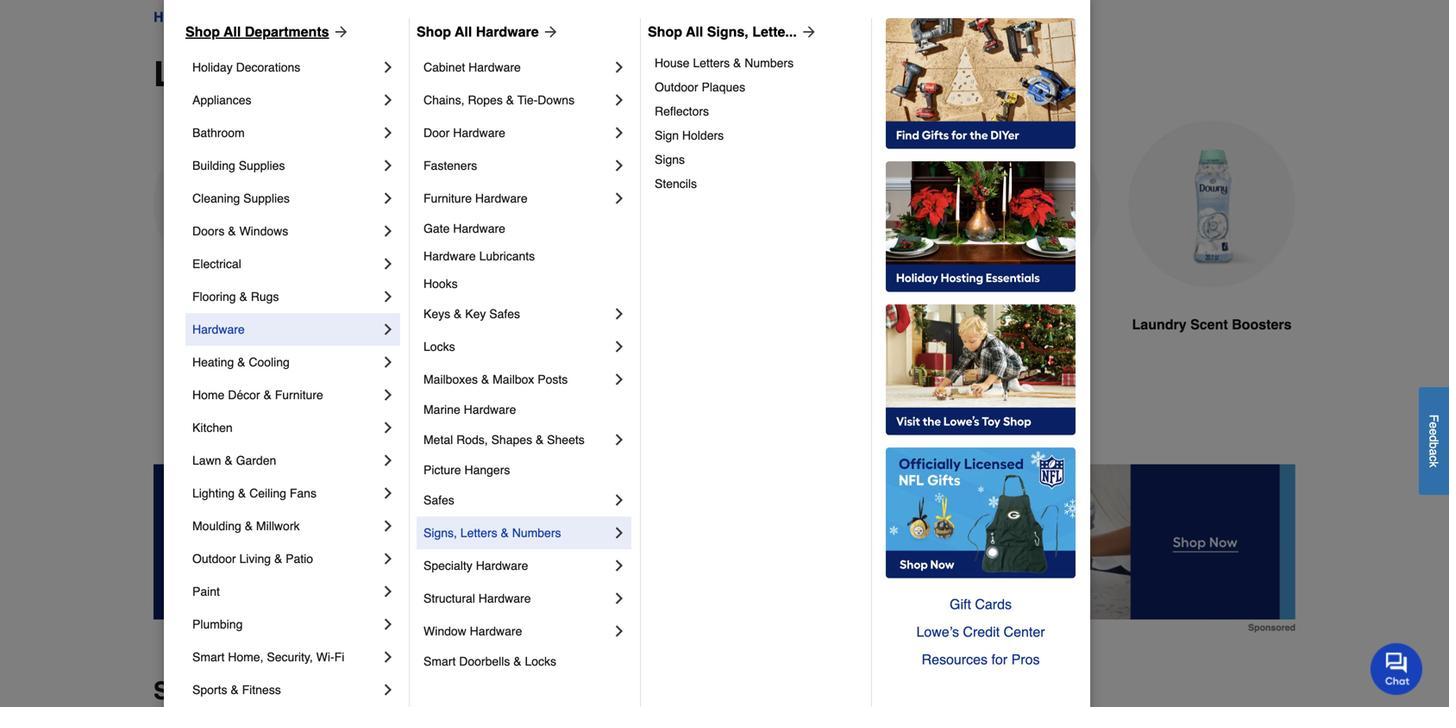 Task type: describe. For each thing, give the bounding box(es) containing it.
smart for smart home, security, wi-fi
[[192, 650, 225, 664]]

laundry scent boosters
[[1132, 317, 1292, 333]]

gate
[[424, 222, 450, 235]]

0 horizontal spatial furniture
[[275, 388, 323, 402]]

cooling
[[249, 355, 290, 369]]

picture
[[424, 463, 461, 477]]

1 horizontal spatial safes
[[489, 307, 520, 321]]

bottle of downy laundry scent booster. image
[[1128, 121, 1296, 288]]

holiday decorations
[[192, 60, 300, 74]]

specialty
[[424, 559, 473, 573]]

fabric fresheners
[[957, 317, 1077, 333]]

supplies up cabinet
[[395, 9, 448, 25]]

chevron right image for mailboxes & mailbox posts
[[611, 371, 628, 388]]

shop all departments link
[[185, 22, 350, 42]]

chevron right image for door hardware
[[611, 124, 628, 141]]

green container of gain laundry detergent. image
[[154, 121, 321, 288]]

building supplies
[[192, 159, 285, 173]]

living
[[239, 552, 271, 566]]

lighting & ceiling fans
[[192, 487, 317, 500]]

smart home, security, wi-fi
[[192, 650, 344, 664]]

paint
[[192, 585, 220, 599]]

arrow right image for shop all departments
[[329, 23, 350, 41]]

patio
[[286, 552, 313, 566]]

hardware for window hardware
[[470, 625, 522, 638]]

heating
[[192, 355, 234, 369]]

shop for shop all hardware
[[417, 24, 451, 40]]

chains, ropes & tie-downs
[[424, 93, 575, 107]]

& left "key"
[[454, 307, 462, 321]]

c
[[1427, 456, 1441, 462]]

safes link
[[424, 484, 611, 517]]

laundry stain removers link
[[543, 121, 711, 377]]

fabric fresheners link
[[933, 121, 1101, 377]]

lowe's credit center link
[[886, 619, 1076, 646]]

building
[[192, 159, 235, 173]]

laundry supplies link
[[342, 7, 448, 28]]

supplies inside "link"
[[239, 159, 285, 173]]

resources for pros link
[[886, 646, 1076, 674]]

b
[[1427, 442, 1441, 449]]

fi
[[334, 650, 344, 664]]

shop by brand
[[154, 678, 325, 705]]

& right décor
[[264, 388, 272, 402]]

gate hardware link
[[424, 215, 628, 242]]

0 vertical spatial laundry supplies
[[342, 9, 448, 25]]

chevron right image for paint
[[380, 583, 397, 600]]

& left mailbox
[[481, 373, 489, 386]]

chevron right image for furniture hardware
[[611, 190, 628, 207]]

cleaning for bottommost cleaning supplies 'link'
[[192, 192, 240, 205]]

hardware lubricants link
[[424, 242, 628, 270]]

outdoor for outdoor living & patio
[[192, 552, 236, 566]]

appliances
[[192, 93, 251, 107]]

outdoor for outdoor plaques
[[655, 80, 698, 94]]

0 vertical spatial furniture
[[424, 192, 472, 205]]

hardware up cabinet hardware link
[[476, 24, 539, 40]]

1 vertical spatial laundry supplies
[[154, 54, 443, 94]]

chains, ropes & tie-downs link
[[424, 84, 611, 116]]

stencils
[[655, 177, 697, 191]]

sign holders link
[[655, 123, 859, 148]]

holiday hosting essentials. image
[[886, 161, 1076, 292]]

& up specialty hardware link
[[501, 526, 509, 540]]

decorations
[[236, 60, 300, 74]]

laundry detergent
[[176, 317, 299, 333]]

chevron right image for structural hardware
[[611, 590, 628, 607]]

window
[[424, 625, 467, 638]]

window hardware link
[[424, 615, 611, 648]]

shop all hardware link
[[417, 22, 560, 42]]

signs link
[[655, 148, 859, 172]]

laundry detergent link
[[154, 121, 321, 377]]

hardware for marine hardware
[[464, 403, 516, 417]]

holiday
[[192, 60, 233, 74]]

rugs
[[251, 290, 279, 304]]

gift
[[950, 597, 971, 612]]

chat invite button image
[[1371, 643, 1423, 695]]

pros
[[1011, 652, 1040, 668]]

& left millwork
[[245, 519, 253, 533]]

marine
[[424, 403, 460, 417]]

& left rugs
[[239, 290, 247, 304]]

home décor & furniture
[[192, 388, 323, 402]]

doors & windows
[[192, 224, 288, 238]]

removers
[[642, 317, 708, 333]]

holders
[[682, 129, 724, 142]]

chevron right image for cleaning supplies
[[380, 190, 397, 207]]

bathroom link
[[192, 116, 380, 149]]

gift cards link
[[886, 591, 1076, 619]]

scent
[[1191, 317, 1228, 333]]

0 horizontal spatial safes
[[424, 493, 454, 507]]

chevron right image for cabinet hardware
[[611, 59, 628, 76]]

chevron right image for holiday decorations
[[380, 59, 397, 76]]

cleaning for topmost cleaning supplies 'link'
[[207, 9, 265, 25]]

letters for house
[[693, 56, 730, 70]]

white bottle of shout stain remover. image
[[543, 121, 711, 288]]

chevron right image for doors & windows
[[380, 223, 397, 240]]

smart for smart doorbells & locks
[[424, 655, 456, 669]]

chevron right image for appliances
[[380, 91, 397, 109]]

lette...
[[752, 24, 797, 40]]

shop for shop all departments
[[185, 24, 220, 40]]

window hardware
[[424, 625, 522, 638]]

numbers for signs, letters & numbers
[[512, 526, 561, 540]]

laundry for bottle of downy laundry scent booster. image
[[1132, 317, 1187, 333]]

shapes
[[491, 433, 532, 447]]

wi-
[[316, 650, 334, 664]]

chevron right image for safes
[[611, 492, 628, 509]]

reflectors
[[655, 104, 709, 118]]

structural
[[424, 592, 475, 606]]

mailboxes & mailbox posts link
[[424, 363, 611, 396]]

& right doors
[[228, 224, 236, 238]]

signs, letters & numbers link
[[424, 517, 611, 549]]

chevron right image for building supplies
[[380, 157, 397, 174]]

appliances link
[[192, 84, 380, 116]]

k
[[1427, 462, 1441, 468]]

advertisement region
[[154, 465, 1296, 633]]

& left cooling
[[237, 355, 245, 369]]

sports
[[192, 683, 227, 697]]

windows
[[239, 224, 288, 238]]

& left ceiling
[[238, 487, 246, 500]]

0 vertical spatial signs,
[[707, 24, 749, 40]]

all for hardware
[[455, 24, 472, 40]]

chevron right image for metal rods, shapes & sheets
[[611, 431, 628, 449]]

marine hardware link
[[424, 396, 628, 424]]

heating & cooling
[[192, 355, 290, 369]]

flooring & rugs link
[[192, 280, 380, 313]]

shop all departments
[[185, 24, 329, 40]]

chevron right image for lawn & garden
[[380, 452, 397, 469]]

d
[[1427, 436, 1441, 442]]

chevron right image for smart home, security, wi-fi
[[380, 649, 397, 666]]

hardware down flooring
[[192, 323, 245, 336]]

moulding
[[192, 519, 241, 533]]

flooring
[[192, 290, 236, 304]]

all for departments
[[224, 24, 241, 40]]

shop all signs, lette...
[[648, 24, 797, 40]]

chevron right image for outdoor living & patio
[[380, 550, 397, 568]]

0 vertical spatial cleaning supplies link
[[207, 7, 327, 28]]

letters for signs,
[[460, 526, 497, 540]]

& right sports at the left
[[231, 683, 239, 697]]

holiday decorations link
[[192, 51, 380, 84]]

kitchen
[[192, 421, 233, 435]]

paint link
[[192, 575, 380, 608]]

door hardware link
[[424, 116, 611, 149]]

cleaners
[[793, 337, 851, 353]]

electrical link
[[192, 248, 380, 280]]

find gifts for the diyer. image
[[886, 18, 1076, 149]]



Task type: locate. For each thing, give the bounding box(es) containing it.
outdoor plaques link
[[655, 75, 859, 99]]

metal rods, shapes & sheets link
[[424, 424, 611, 456]]

specialty hardware
[[424, 559, 528, 573]]

1 vertical spatial cleaning supplies link
[[192, 182, 380, 215]]

chevron right image for lighting & ceiling fans
[[380, 485, 397, 502]]

smart down the window
[[424, 655, 456, 669]]

outdoor
[[655, 80, 698, 94], [192, 552, 236, 566]]

0 vertical spatial outdoor
[[655, 80, 698, 94]]

0 horizontal spatial smart
[[192, 650, 225, 664]]

1 vertical spatial cleaning
[[192, 192, 240, 205]]

furniture up 'kitchen' link
[[275, 388, 323, 402]]

2 shop from the left
[[417, 24, 451, 40]]

metal
[[424, 433, 453, 447]]

1 shop from the left
[[185, 24, 220, 40]]

resources
[[922, 652, 988, 668]]

arrow right image inside shop all departments link
[[329, 23, 350, 41]]

2 all from the left
[[455, 24, 472, 40]]

cleaning supplies link up windows
[[192, 182, 380, 215]]

& left tie-
[[506, 93, 514, 107]]

0 horizontal spatial locks
[[424, 340, 455, 354]]

hardware for door hardware
[[453, 126, 505, 140]]

visit the lowe's toy shop. image
[[886, 305, 1076, 436]]

2 e from the top
[[1427, 429, 1441, 436]]

chevron right image
[[380, 59, 397, 76], [611, 59, 628, 76], [611, 91, 628, 109], [380, 124, 397, 141], [611, 124, 628, 141], [611, 157, 628, 174], [380, 255, 397, 273], [380, 288, 397, 305], [380, 354, 397, 371], [380, 386, 397, 404], [380, 419, 397, 436], [611, 431, 628, 449], [611, 492, 628, 509], [611, 524, 628, 542], [380, 550, 397, 568], [380, 583, 397, 600], [611, 590, 628, 607], [380, 649, 397, 666]]

& left sheets
[[536, 433, 544, 447]]

chevron right image
[[380, 91, 397, 109], [380, 157, 397, 174], [380, 190, 397, 207], [611, 190, 628, 207], [380, 223, 397, 240], [611, 305, 628, 323], [380, 321, 397, 338], [611, 338, 628, 355], [611, 371, 628, 388], [380, 452, 397, 469], [380, 485, 397, 502], [380, 518, 397, 535], [611, 557, 628, 575], [380, 616, 397, 633], [611, 623, 628, 640], [380, 681, 397, 699]]

0 vertical spatial numbers
[[745, 56, 794, 70]]

0 vertical spatial home
[[154, 9, 192, 25]]

e
[[1427, 422, 1441, 429], [1427, 429, 1441, 436]]

fabric for fabric fresheners
[[957, 317, 999, 333]]

boosters
[[1232, 317, 1292, 333]]

gate hardware
[[424, 222, 505, 235]]

locks down fabric softeners
[[424, 340, 455, 354]]

cleaning supplies up decorations in the top left of the page
[[207, 9, 327, 25]]

hardware lubricants
[[424, 249, 535, 263]]

1 horizontal spatial arrow right image
[[539, 23, 560, 41]]

chevron right image for plumbing
[[380, 616, 397, 633]]

laundry for green container of gain laundry detergent. image
[[176, 317, 230, 333]]

& right lawn
[[225, 454, 233, 468]]

hardware up hardware lubricants
[[453, 222, 505, 235]]

brand
[[256, 678, 325, 705]]

fabric left 'fresheners'
[[957, 317, 999, 333]]

reflectors link
[[655, 99, 859, 123]]

lighting & ceiling fans link
[[192, 477, 380, 510]]

0 vertical spatial locks
[[424, 340, 455, 354]]

fabric for fabric softeners
[[378, 317, 419, 333]]

cleaning supplies for bottommost cleaning supplies 'link'
[[192, 192, 290, 205]]

electrical
[[192, 257, 241, 271]]

numbers
[[745, 56, 794, 70], [512, 526, 561, 540]]

hardware link
[[192, 313, 380, 346]]

fans
[[290, 487, 317, 500]]

orange box of tide washing machine cleaner. image
[[738, 121, 906, 288]]

locks down window hardware link on the left of page
[[525, 655, 556, 669]]

cleaning supplies up doors & windows
[[192, 192, 290, 205]]

numbers for house letters & numbers
[[745, 56, 794, 70]]

chevron right image for locks
[[611, 338, 628, 355]]

& down window hardware link on the left of page
[[513, 655, 522, 669]]

chevron right image for hardware
[[380, 321, 397, 338]]

1 vertical spatial home
[[192, 388, 225, 402]]

outdoor living & patio
[[192, 552, 313, 566]]

shop up 'holiday'
[[185, 24, 220, 40]]

home for home décor & furniture
[[192, 388, 225, 402]]

3 shop from the left
[[648, 24, 682, 40]]

1 vertical spatial signs,
[[424, 526, 457, 540]]

tie-
[[517, 93, 538, 107]]

downs
[[538, 93, 575, 107]]

picture hangers link
[[424, 456, 628, 484]]

supplies down laundry supplies link
[[299, 54, 443, 94]]

0 horizontal spatial arrow right image
[[329, 23, 350, 41]]

door hardware
[[424, 126, 505, 140]]

moulding & millwork link
[[192, 510, 380, 543]]

1 vertical spatial numbers
[[512, 526, 561, 540]]

outdoor down house at the left of the page
[[655, 80, 698, 94]]

chevron right image for moulding & millwork
[[380, 518, 397, 535]]

0 horizontal spatial all
[[224, 24, 241, 40]]

1 horizontal spatial signs,
[[707, 24, 749, 40]]

a
[[1427, 449, 1441, 456]]

supplies up windows
[[243, 192, 290, 205]]

1 horizontal spatial shop
[[417, 24, 451, 40]]

arrow right image up 'holiday decorations' link
[[329, 23, 350, 41]]

outdoor plaques
[[655, 80, 745, 94]]

specialty hardware link
[[424, 549, 611, 582]]

laundry supplies up cabinet
[[342, 9, 448, 25]]

stain
[[604, 317, 638, 333]]

plumbing link
[[192, 608, 380, 641]]

fresheners
[[1002, 317, 1077, 333]]

hardware up window hardware link on the left of page
[[479, 592, 531, 606]]

home
[[154, 9, 192, 25], [192, 388, 225, 402]]

fasteners
[[424, 159, 477, 173]]

fitness
[[242, 683, 281, 697]]

hardware down mailboxes & mailbox posts
[[464, 403, 516, 417]]

smart up sports at the left
[[192, 650, 225, 664]]

laundry down flooring
[[176, 317, 230, 333]]

chevron right image for specialty hardware
[[611, 557, 628, 575]]

0 horizontal spatial numbers
[[512, 526, 561, 540]]

gift cards
[[950, 597, 1012, 612]]

0 vertical spatial cleaning
[[207, 9, 265, 25]]

1 horizontal spatial numbers
[[745, 56, 794, 70]]

e up d
[[1427, 422, 1441, 429]]

safes down picture
[[424, 493, 454, 507]]

arrow right image
[[329, 23, 350, 41], [539, 23, 560, 41]]

2 fabric from the left
[[957, 317, 999, 333]]

hardware for specialty hardware
[[476, 559, 528, 573]]

arrow right image
[[797, 23, 818, 41]]

officially licensed n f l gifts. shop now. image
[[886, 448, 1076, 579]]

0 horizontal spatial home
[[154, 9, 192, 25]]

arrow right image inside "shop all hardware" link
[[539, 23, 560, 41]]

1 vertical spatial furniture
[[275, 388, 323, 402]]

all up house at the left of the page
[[686, 24, 703, 40]]

& left patio
[[274, 552, 282, 566]]

1 vertical spatial cleaning supplies
[[192, 192, 290, 205]]

home link
[[154, 7, 192, 28]]

plaques
[[702, 80, 745, 94]]

chevron right image for flooring & rugs
[[380, 288, 397, 305]]

3 all from the left
[[686, 24, 703, 40]]

laundry left scent
[[1132, 317, 1187, 333]]

shop all signs, lette... link
[[648, 22, 818, 42]]

furniture up gate
[[424, 192, 472, 205]]

1 horizontal spatial letters
[[693, 56, 730, 70]]

keys & key safes link
[[424, 298, 611, 330]]

1 horizontal spatial outdoor
[[655, 80, 698, 94]]

laundry supplies down departments
[[154, 54, 443, 94]]

safes
[[489, 307, 520, 321], [424, 493, 454, 507]]

blue spray bottle of febreze fabric freshener. image
[[933, 121, 1101, 288]]

numbers up specialty hardware link
[[512, 526, 561, 540]]

ceiling
[[249, 487, 286, 500]]

1 fabric from the left
[[378, 317, 419, 333]]

washing machine cleaners
[[764, 317, 880, 353]]

lowe's credit center
[[916, 624, 1045, 640]]

hardware up the chains, ropes & tie-downs
[[469, 60, 521, 74]]

0 horizontal spatial letters
[[460, 526, 497, 540]]

1 horizontal spatial locks
[[525, 655, 556, 669]]

1 arrow right image from the left
[[329, 23, 350, 41]]

1 vertical spatial outdoor
[[192, 552, 236, 566]]

cleaning up holiday decorations
[[207, 9, 265, 25]]

0 horizontal spatial shop
[[185, 24, 220, 40]]

1 e from the top
[[1427, 422, 1441, 429]]

chevron right image for sports & fitness
[[380, 681, 397, 699]]

supplies up 'holiday decorations' link
[[269, 9, 327, 25]]

furniture hardware
[[424, 192, 528, 205]]

laundry supplies
[[342, 9, 448, 25], [154, 54, 443, 94]]

posts
[[538, 373, 568, 386]]

fasteners link
[[424, 149, 611, 182]]

1 vertical spatial safes
[[424, 493, 454, 507]]

chevron right image for heating & cooling
[[380, 354, 397, 371]]

garden
[[236, 454, 276, 468]]

numbers up outdoor plaques link
[[745, 56, 794, 70]]

flooring & rugs
[[192, 290, 279, 304]]

hardware for cabinet hardware
[[469, 60, 521, 74]]

all inside shop all departments link
[[224, 24, 241, 40]]

0 vertical spatial safes
[[489, 307, 520, 321]]

chevron right image for keys & key safes
[[611, 305, 628, 323]]

detergent
[[234, 317, 299, 333]]

structural hardware link
[[424, 582, 611, 615]]

washing machine cleaners link
[[738, 121, 906, 397]]

hardware up smart doorbells & locks
[[470, 625, 522, 638]]

smart home, security, wi-fi link
[[192, 641, 380, 674]]

laundry left "stain"
[[546, 317, 600, 333]]

all inside "shop all hardware" link
[[455, 24, 472, 40]]

softeners
[[423, 317, 487, 333]]

laundry for white bottle of shout stain remover. image
[[546, 317, 600, 333]]

lawn & garden link
[[192, 444, 380, 477]]

shop up house at the left of the page
[[648, 24, 682, 40]]

hardware for gate hardware
[[453, 222, 505, 235]]

letters inside "link"
[[693, 56, 730, 70]]

letters up specialty hardware
[[460, 526, 497, 540]]

chevron right image for bathroom
[[380, 124, 397, 141]]

arrow right image up cabinet hardware link
[[539, 23, 560, 41]]

chevron right image for window hardware
[[611, 623, 628, 640]]

signs, up house letters & numbers
[[707, 24, 749, 40]]

all for signs,
[[686, 24, 703, 40]]

hardware up hooks
[[424, 249, 476, 263]]

numbers inside "link"
[[745, 56, 794, 70]]

letters up outdoor plaques
[[693, 56, 730, 70]]

hardware inside "link"
[[424, 249, 476, 263]]

hardware for structural hardware
[[479, 592, 531, 606]]

1 horizontal spatial fabric
[[957, 317, 999, 333]]

signs
[[655, 153, 685, 166]]

2 horizontal spatial shop
[[648, 24, 682, 40]]

shop for shop all signs, lette...
[[648, 24, 682, 40]]

chevron right image for signs, letters & numbers
[[611, 524, 628, 542]]

home décor & furniture link
[[192, 379, 380, 411]]

chevron right image for fasteners
[[611, 157, 628, 174]]

cleaning down 'building'
[[192, 192, 240, 205]]

sports & fitness
[[192, 683, 281, 697]]

1 vertical spatial letters
[[460, 526, 497, 540]]

credit
[[963, 624, 1000, 640]]

cleaning supplies link up decorations in the top left of the page
[[207, 7, 327, 28]]

outdoor living & patio link
[[192, 543, 380, 575]]

0 vertical spatial letters
[[693, 56, 730, 70]]

outdoor inside outdoor plaques link
[[655, 80, 698, 94]]

1 horizontal spatial smart
[[424, 655, 456, 669]]

hardware down ropes
[[453, 126, 505, 140]]

signs, up specialty
[[424, 526, 457, 540]]

hardware down signs, letters & numbers
[[476, 559, 528, 573]]

building supplies link
[[192, 149, 380, 182]]

sports & fitness link
[[192, 674, 380, 706]]

supplies down bathroom "link"
[[239, 159, 285, 173]]

2 arrow right image from the left
[[539, 23, 560, 41]]

outdoor inside outdoor living & patio link
[[192, 552, 236, 566]]

lawn & garden
[[192, 454, 276, 468]]

locks link
[[424, 330, 611, 363]]

hardware for furniture hardware
[[475, 192, 528, 205]]

chevron right image for kitchen
[[380, 419, 397, 436]]

sheets
[[547, 433, 585, 447]]

1 all from the left
[[224, 24, 241, 40]]

outdoor down moulding
[[192, 552, 236, 566]]

cleaning supplies for topmost cleaning supplies 'link'
[[207, 9, 327, 25]]

laundry right departments
[[342, 9, 392, 25]]

cleaning supplies inside 'link'
[[192, 192, 290, 205]]

all up cabinet hardware
[[455, 24, 472, 40]]

0 horizontal spatial signs,
[[424, 526, 457, 540]]

cards
[[975, 597, 1012, 612]]

1 horizontal spatial furniture
[[424, 192, 472, 205]]

chains,
[[424, 93, 464, 107]]

& up plaques on the top of the page
[[733, 56, 741, 70]]

all inside shop all signs, lette... link
[[686, 24, 703, 40]]

cabinet hardware link
[[424, 51, 611, 84]]

shop
[[154, 678, 214, 705]]

0 horizontal spatial outdoor
[[192, 552, 236, 566]]

1 vertical spatial locks
[[525, 655, 556, 669]]

chevron right image for chains, ropes & tie-downs
[[611, 91, 628, 109]]

all up holiday decorations
[[224, 24, 241, 40]]

e up b
[[1427, 429, 1441, 436]]

lawn
[[192, 454, 221, 468]]

cleaning supplies link
[[207, 7, 327, 28], [192, 182, 380, 215]]

blue bottle of downy fabric softener. image
[[349, 121, 516, 288]]

keys
[[424, 307, 450, 321]]

1 horizontal spatial all
[[455, 24, 472, 40]]

2 horizontal spatial all
[[686, 24, 703, 40]]

0 horizontal spatial fabric
[[378, 317, 419, 333]]

0 vertical spatial cleaning supplies
[[207, 9, 327, 25]]

home for home
[[154, 9, 192, 25]]

f
[[1427, 415, 1441, 422]]

shop up cabinet
[[417, 24, 451, 40]]

arrow right image for shop all hardware
[[539, 23, 560, 41]]

home,
[[228, 650, 264, 664]]

chevron right image for electrical
[[380, 255, 397, 273]]

safes right "key"
[[489, 307, 520, 321]]

fabric left keys
[[378, 317, 419, 333]]

1 horizontal spatial home
[[192, 388, 225, 402]]

laundry down shop all departments
[[154, 54, 290, 94]]

hardware down 'fasteners' link
[[475, 192, 528, 205]]

chevron right image for home décor & furniture
[[380, 386, 397, 404]]

hooks
[[424, 277, 458, 291]]

smart doorbells & locks link
[[424, 648, 628, 675]]



Task type: vqa. For each thing, say whether or not it's contained in the screenshot.
Use
no



